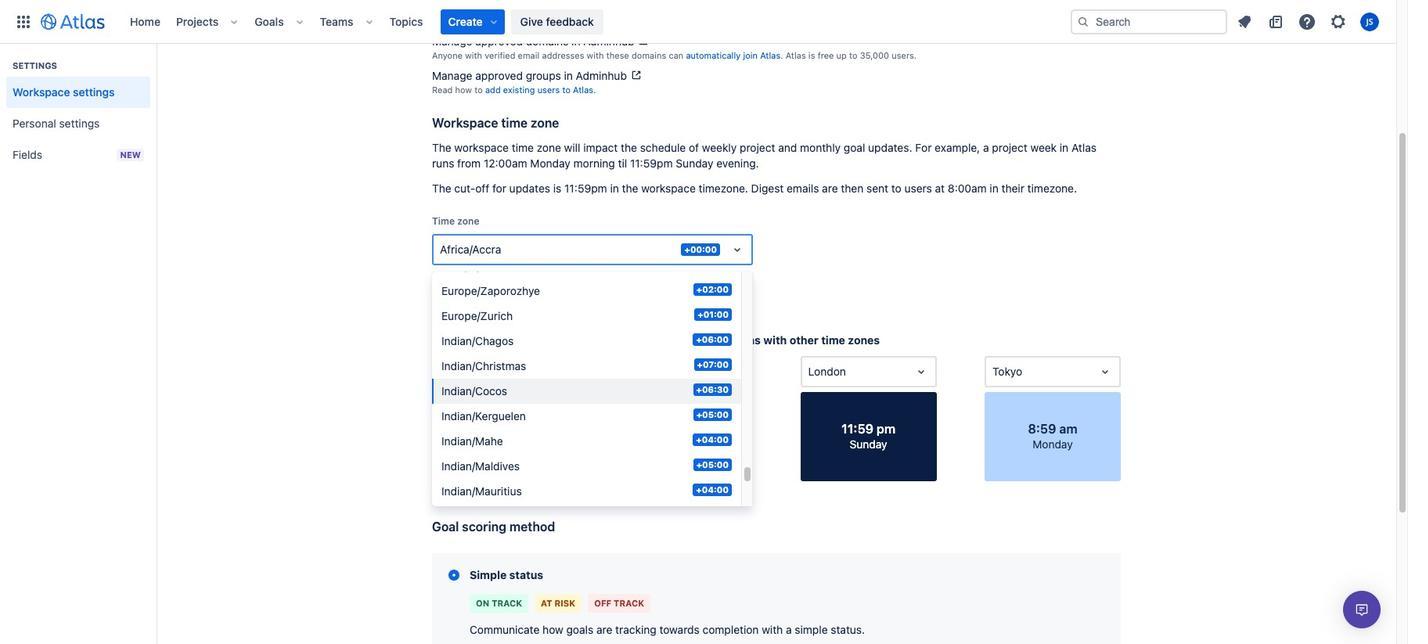 Task type: vqa. For each thing, say whether or not it's contained in the screenshot.
first the More icon from the bottom
no



Task type: describe. For each thing, give the bounding box(es) containing it.
all
[[546, 273, 555, 283]]

angeles
[[461, 365, 502, 378]]

1 vertical spatial users
[[905, 182, 933, 195]]

aligns
[[729, 334, 761, 347]]

manage approved domains in adminhub
[[432, 34, 635, 48]]

settings for personal settings
[[59, 117, 100, 130]]

on
[[476, 598, 490, 609]]

settings for workspace settings
[[73, 85, 115, 99]]

cancel button
[[482, 291, 537, 316]]

the inside "the workspace time zone will impact the schedule of weekly project and monthly goal updates. for example, a project week in atlas runs from 12:00am monday morning til 11:59pm sunday evening."
[[621, 141, 637, 154]]

los angeles
[[440, 365, 502, 378]]

goal scoring method
[[432, 520, 555, 534]]

workspace for changes will be applied for all users of this workspace
[[611, 273, 655, 283]]

to right up
[[850, 50, 858, 60]]

2 vertical spatial the
[[496, 334, 514, 347]]

2 vertical spatial time
[[822, 334, 846, 347]]

cancel
[[492, 296, 527, 309]]

read how to add existing users to atlas.
[[432, 85, 596, 95]]

notifications image
[[1236, 12, 1255, 31]]

+02:00
[[697, 284, 729, 294]]

automatically join atlas link
[[686, 50, 781, 60]]

from
[[458, 157, 481, 170]]

off
[[595, 598, 612, 609]]

here's
[[432, 334, 468, 347]]

account image
[[1361, 12, 1380, 31]]

monday inside 8:59 am monday
[[1033, 438, 1074, 451]]

save button
[[432, 291, 476, 316]]

12:00am
[[484, 157, 528, 170]]

anyone with verified email addresses with these domains can automatically join atlas . atlas is free up to 35,000 users.
[[432, 50, 917, 60]]

1 vertical spatial will
[[471, 273, 484, 283]]

teams
[[320, 14, 354, 28]]

approved for groups
[[476, 69, 523, 82]]

7:59
[[660, 422, 687, 436]]

updates
[[510, 182, 551, 195]]

.
[[781, 50, 784, 60]]

automatically
[[686, 50, 741, 60]]

1 vertical spatial the
[[622, 182, 639, 195]]

los
[[440, 365, 458, 378]]

sunday left cut
[[565, 334, 606, 347]]

topics link
[[385, 9, 428, 34]]

a inside "the workspace time zone will impact the schedule of weekly project and monthly goal updates. for example, a project week in atlas runs from 12:00am monday morning til 11:59pm sunday evening."
[[984, 141, 990, 154]]

11:59
[[842, 422, 874, 436]]

topics
[[390, 14, 423, 28]]

1 horizontal spatial atlas
[[786, 50, 806, 60]]

an external link image for manage approved domains in adminhub
[[638, 34, 650, 47]]

+07:00
[[697, 359, 729, 370]]

indian/mauritius
[[442, 485, 522, 498]]

0 vertical spatial zone
[[531, 116, 560, 130]]

the cut-off for updates is 11:59pm in the workspace timezone. digest emails are then sent to users at 8:00am in their timezone.
[[432, 182, 1078, 195]]

1 vertical spatial groups
[[526, 69, 561, 82]]

give feedback
[[521, 14, 594, 28]]

indian/maldives
[[442, 460, 520, 473]]

simple
[[470, 569, 507, 582]]

open image for europe/warsaw
[[728, 240, 747, 259]]

email
[[518, 50, 540, 60]]

cut
[[609, 334, 626, 347]]

here's how the 11:59pm sunday cut off in africa/accra aligns with other time zones
[[432, 334, 880, 347]]

+06:30
[[697, 385, 729, 395]]

8:59
[[1029, 422, 1057, 436]]

manage approved groups in adminhub link
[[432, 69, 643, 82]]

Search field
[[1071, 9, 1228, 34]]

on track
[[476, 598, 522, 609]]

2 timezone. from the left
[[1028, 182, 1078, 195]]

1 horizontal spatial domains
[[632, 50, 667, 60]]

open image for 4:59 pm
[[544, 363, 562, 381]]

sunday for 7:59 pm
[[666, 438, 704, 451]]

2 vertical spatial users
[[558, 273, 580, 283]]

0 vertical spatial africa/accra
[[440, 243, 502, 256]]

europe/zurich
[[442, 309, 513, 323]]

domains and user groups
[[432, 9, 584, 23]]

morning
[[574, 157, 615, 170]]

8:59 am monday
[[1029, 422, 1078, 451]]

atlas.
[[573, 85, 596, 95]]

1 vertical spatial a
[[786, 623, 792, 637]]

indian/mahe
[[442, 435, 503, 448]]

add existing users to atlas. link
[[485, 85, 596, 95]]

1 vertical spatial off
[[629, 334, 644, 347]]

and inside "the workspace time zone will impact the schedule of weekly project and monthly goal updates. for example, a project week in atlas runs from 12:00am monday morning til 11:59pm sunday evening."
[[779, 141, 798, 154]]

scoring
[[462, 520, 507, 534]]

35,000
[[860, 50, 890, 60]]

with left these
[[587, 50, 604, 60]]

off track
[[595, 598, 645, 609]]

switch to... image
[[14, 12, 33, 31]]

create
[[448, 14, 483, 28]]

11:59 pm sunday
[[842, 422, 896, 451]]

home
[[130, 14, 161, 28]]

+04:00 for indian/mauritius
[[697, 485, 729, 495]]

give feedback button
[[511, 9, 604, 34]]

goal
[[844, 141, 866, 154]]

open image for am
[[1096, 363, 1115, 381]]

in right cut
[[647, 334, 657, 347]]

europe/warsaw
[[442, 259, 520, 273]]

atlas inside "the workspace time zone will impact the schedule of weekly project and monthly goal updates. for example, a project week in atlas runs from 12:00am monday morning til 11:59pm sunday evening."
[[1072, 141, 1097, 154]]

4:59 pm sunday
[[475, 422, 526, 451]]

emails
[[787, 182, 820, 195]]

1 timezone. from the left
[[699, 182, 749, 195]]

indian/kerguelen
[[442, 410, 526, 423]]

goals
[[255, 14, 284, 28]]

open image for 7:59 pm
[[728, 363, 747, 381]]

create button
[[441, 9, 505, 34]]

teams link
[[315, 9, 358, 34]]

+04:00 for indian/mahe
[[697, 435, 729, 445]]

time
[[432, 215, 455, 227]]

add
[[485, 85, 501, 95]]

in down til
[[610, 182, 619, 195]]

verified
[[485, 50, 516, 60]]

workspace inside "the workspace time zone will impact the schedule of weekly project and monthly goal updates. for example, a project week in atlas runs from 12:00am monday morning til 11:59pm sunday evening."
[[455, 141, 509, 154]]

goals
[[567, 623, 594, 637]]

existing
[[503, 85, 535, 95]]

open intercom messenger image
[[1353, 601, 1372, 619]]

track for on track
[[492, 598, 522, 609]]

2 vertical spatial zone
[[458, 215, 480, 227]]

tokyo
[[993, 365, 1023, 378]]

til
[[618, 157, 628, 170]]

sent
[[867, 182, 889, 195]]

give
[[521, 14, 543, 28]]

addresses
[[542, 50, 585, 60]]

simple
[[795, 623, 828, 637]]

for
[[916, 141, 932, 154]]

in left their
[[990, 182, 999, 195]]

1 project from the left
[[740, 141, 776, 154]]

communicate
[[470, 623, 540, 637]]

0 vertical spatial users
[[538, 85, 560, 95]]

1 horizontal spatial 11:59pm
[[565, 182, 607, 195]]

their
[[1002, 182, 1025, 195]]



Task type: locate. For each thing, give the bounding box(es) containing it.
week
[[1031, 141, 1057, 154]]

11:59pm
[[630, 157, 673, 170], [565, 182, 607, 195], [516, 334, 563, 347]]

0 horizontal spatial for
[[493, 182, 507, 195]]

+05:00 for indian/maldives
[[697, 460, 729, 470]]

to left add
[[475, 85, 483, 95]]

zone up updates at the left of the page
[[537, 141, 561, 154]]

1 +04:00 from the top
[[697, 435, 729, 445]]

for left all
[[532, 273, 544, 283]]

2 vertical spatial 11:59pm
[[516, 334, 563, 347]]

manage up anyone
[[432, 34, 473, 48]]

with left other
[[764, 334, 787, 347]]

save
[[442, 296, 467, 309]]

7:59 pm sunday
[[660, 422, 709, 451]]

workspace up from at the top left of page
[[455, 141, 509, 154]]

new
[[120, 150, 141, 160]]

time inside "the workspace time zone will impact the schedule of weekly project and monthly goal updates. for example, a project week in atlas runs from 12:00am monday morning til 11:59pm sunday evening."
[[512, 141, 534, 154]]

the workspace time zone will impact the schedule of weekly project and monthly goal updates. for example, a project week in atlas runs from 12:00am monday morning til 11:59pm sunday evening.
[[432, 141, 1097, 170]]

1 vertical spatial settings
[[59, 117, 100, 130]]

2 the from the top
[[432, 182, 452, 195]]

+05:00 down 7:59 pm sunday
[[697, 460, 729, 470]]

the down til
[[622, 182, 639, 195]]

approved up verified
[[476, 34, 523, 48]]

workspace for the cut-off for updates is 11:59pm in the workspace timezone. digest emails are then sent to users at 8:00am in their timezone.
[[642, 182, 696, 195]]

0 horizontal spatial monday
[[531, 157, 571, 170]]

will
[[564, 141, 581, 154], [471, 273, 484, 283]]

0 vertical spatial adminhub
[[584, 34, 635, 48]]

sunday down '7:59'
[[666, 438, 704, 451]]

the left cut-
[[432, 182, 452, 195]]

project left week
[[993, 141, 1028, 154]]

2 track from the left
[[614, 598, 645, 609]]

manage up read
[[432, 69, 473, 82]]

0 horizontal spatial is
[[554, 182, 562, 195]]

with
[[465, 50, 483, 60], [587, 50, 604, 60], [764, 334, 787, 347], [762, 623, 783, 637]]

the up runs
[[432, 141, 452, 154]]

domains up addresses
[[526, 34, 569, 48]]

applied
[[499, 273, 530, 283]]

are right the goals at the bottom of the page
[[597, 623, 613, 637]]

1 horizontal spatial is
[[809, 50, 816, 60]]

up
[[837, 50, 847, 60]]

track for off track
[[614, 598, 645, 609]]

track right "off"
[[614, 598, 645, 609]]

0 vertical spatial an external link image
[[638, 34, 650, 47]]

method
[[510, 520, 555, 534]]

of left the weekly
[[689, 141, 699, 154]]

goal
[[432, 520, 459, 534]]

0 horizontal spatial will
[[471, 273, 484, 283]]

in down addresses
[[564, 69, 573, 82]]

sunday for 11:59 pm
[[850, 438, 888, 451]]

1 open image from the left
[[912, 363, 931, 381]]

1 manage from the top
[[432, 34, 473, 48]]

1 horizontal spatial workspace
[[432, 116, 499, 130]]

0 horizontal spatial atlas
[[761, 50, 781, 60]]

0 horizontal spatial off
[[476, 182, 490, 195]]

monday inside "the workspace time zone will impact the schedule of weekly project and monthly goal updates. for example, a project week in atlas runs from 12:00am monday morning til 11:59pm sunday evening."
[[531, 157, 571, 170]]

0 horizontal spatial and
[[487, 9, 509, 23]]

timezone.
[[699, 182, 749, 195], [1028, 182, 1078, 195]]

atlas
[[761, 50, 781, 60], [786, 50, 806, 60], [1072, 141, 1097, 154]]

workspace settings link
[[6, 77, 150, 108]]

changes will be applied for all users of this workspace
[[432, 273, 655, 283]]

a
[[984, 141, 990, 154], [786, 623, 792, 637]]

how for goals
[[543, 623, 564, 637]]

domains
[[432, 9, 484, 23]]

evening.
[[717, 157, 759, 170]]

1 horizontal spatial will
[[564, 141, 581, 154]]

an external link image down the anyone with verified email addresses with these domains can automatically join atlas . atlas is free up to 35,000 users.
[[630, 69, 643, 81]]

top element
[[9, 0, 1071, 43]]

approved for domains
[[476, 34, 523, 48]]

off down from at the top left of page
[[476, 182, 490, 195]]

+05:00 down +06:30 at the bottom of the page
[[697, 410, 729, 420]]

adminhub for manage approved groups in adminhub
[[576, 69, 627, 82]]

sunday down 4:59
[[482, 438, 519, 451]]

time right other
[[822, 334, 846, 347]]

0 horizontal spatial a
[[786, 623, 792, 637]]

changes
[[432, 273, 468, 283]]

status.
[[831, 623, 866, 637]]

monthly
[[800, 141, 841, 154]]

sunday inside 4:59 pm sunday
[[482, 438, 519, 451]]

is left "free"
[[809, 50, 816, 60]]

how for the
[[471, 334, 493, 347]]

and left user
[[487, 9, 509, 23]]

1 track from the left
[[492, 598, 522, 609]]

then
[[841, 182, 864, 195]]

are left the 'then'
[[822, 182, 838, 195]]

adminhub for manage approved domains in adminhub
[[584, 34, 635, 48]]

goals link
[[250, 9, 289, 34]]

open image up +06:30 at the bottom of the page
[[728, 363, 747, 381]]

workspace down read
[[432, 116, 499, 130]]

workspace right this
[[611, 273, 655, 283]]

runs
[[432, 157, 455, 170]]

projects link
[[172, 9, 223, 34]]

0 vertical spatial the
[[432, 141, 452, 154]]

open image for pm
[[912, 363, 931, 381]]

settings image
[[1330, 12, 1349, 31]]

the up til
[[621, 141, 637, 154]]

1 vertical spatial an external link image
[[630, 69, 643, 81]]

2 approved from the top
[[476, 69, 523, 82]]

1 approved from the top
[[476, 34, 523, 48]]

of inside "the workspace time zone will impact the schedule of weekly project and monthly goal updates. for example, a project week in atlas runs from 12:00am monday morning til 11:59pm sunday evening."
[[689, 141, 699, 154]]

the
[[621, 141, 637, 154], [622, 182, 639, 195], [496, 334, 514, 347]]

1 vertical spatial adminhub
[[576, 69, 627, 82]]

1 vertical spatial approved
[[476, 69, 523, 82]]

0 vertical spatial groups
[[542, 9, 584, 23]]

2 pm from the left
[[690, 422, 709, 436]]

1 vertical spatial how
[[471, 334, 493, 347]]

0 horizontal spatial open image
[[912, 363, 931, 381]]

this
[[593, 273, 608, 283]]

am
[[1060, 422, 1078, 436]]

0 horizontal spatial domains
[[526, 34, 569, 48]]

cut-
[[455, 182, 476, 195]]

banner
[[0, 0, 1397, 44]]

how for to
[[455, 85, 472, 95]]

sunday inside 7:59 pm sunday
[[666, 438, 704, 451]]

an external link image
[[638, 34, 650, 47], [630, 69, 643, 81]]

0 vertical spatial domains
[[526, 34, 569, 48]]

open image right +00:00
[[728, 240, 747, 259]]

africa/accra up europe/warsaw
[[440, 243, 502, 256]]

will inside "the workspace time zone will impact the schedule of weekly project and monthly goal updates. for example, a project week in atlas runs from 12:00am monday morning til 11:59pm sunday evening."
[[564, 141, 581, 154]]

2 manage from the top
[[432, 69, 473, 82]]

1 horizontal spatial monday
[[1033, 438, 1074, 451]]

risk
[[555, 598, 576, 609]]

and left monthly
[[779, 141, 798, 154]]

1 vertical spatial monday
[[1033, 438, 1074, 451]]

1 horizontal spatial pm
[[690, 422, 709, 436]]

0 horizontal spatial are
[[597, 623, 613, 637]]

sunday inside "the workspace time zone will impact the schedule of weekly project and monthly goal updates. for example, a project week in atlas runs from 12:00am monday morning til 11:59pm sunday evening."
[[676, 157, 714, 170]]

zone inside "the workspace time zone will impact the schedule of weekly project and monthly goal updates. for example, a project week in atlas runs from 12:00am monday morning til 11:59pm sunday evening."
[[537, 141, 561, 154]]

sunday inside 11:59 pm sunday
[[850, 438, 888, 451]]

settings down workspace settings link
[[59, 117, 100, 130]]

sunday for 4:59 pm
[[482, 438, 519, 451]]

at
[[936, 182, 945, 195]]

project up evening.
[[740, 141, 776, 154]]

workspace for workspace settings
[[13, 85, 70, 99]]

1 vertical spatial africa/accra
[[659, 334, 726, 347]]

0 vertical spatial how
[[455, 85, 472, 95]]

1 pm from the left
[[507, 422, 526, 436]]

workspace time zone
[[432, 116, 560, 130]]

workspace settings
[[13, 85, 115, 99]]

+04:00
[[697, 435, 729, 445], [697, 485, 729, 495]]

0 vertical spatial manage
[[432, 34, 473, 48]]

how right read
[[455, 85, 472, 95]]

+05:00 for indian/kerguelen
[[697, 410, 729, 420]]

11:59pm down schedule
[[630, 157, 673, 170]]

pm for 11:59 pm
[[877, 422, 896, 436]]

will left be
[[471, 273, 484, 283]]

towards
[[660, 623, 700, 637]]

1 horizontal spatial for
[[532, 273, 544, 283]]

with left simple
[[762, 623, 783, 637]]

timezone. right their
[[1028, 182, 1078, 195]]

project
[[740, 141, 776, 154], [993, 141, 1028, 154]]

timezone. down evening.
[[699, 182, 749, 195]]

1 horizontal spatial track
[[614, 598, 645, 609]]

3 pm from the left
[[877, 422, 896, 436]]

tracking
[[616, 623, 657, 637]]

0 horizontal spatial timezone.
[[699, 182, 749, 195]]

personal settings
[[13, 117, 100, 130]]

None text field
[[440, 242, 443, 258]]

an external link image up the anyone with verified email addresses with these domains can automatically join atlas . atlas is free up to 35,000 users.
[[638, 34, 650, 47]]

open image right indian/christmas
[[544, 363, 562, 381]]

zone right time
[[458, 215, 480, 227]]

example,
[[935, 141, 981, 154]]

0 vertical spatial are
[[822, 182, 838, 195]]

in right week
[[1060, 141, 1069, 154]]

pm right 4:59
[[507, 422, 526, 436]]

2 project from the left
[[993, 141, 1028, 154]]

0 vertical spatial workspace
[[13, 85, 70, 99]]

monday
[[531, 157, 571, 170], [1033, 438, 1074, 451]]

users.
[[892, 50, 917, 60]]

to
[[850, 50, 858, 60], [475, 85, 483, 95], [563, 85, 571, 95], [892, 182, 902, 195]]

+06:00
[[697, 334, 729, 345]]

2 open image from the left
[[1096, 363, 1115, 381]]

an external link image for manage approved groups in adminhub
[[630, 69, 643, 81]]

the
[[432, 141, 452, 154], [432, 182, 452, 195]]

off right cut
[[629, 334, 644, 347]]

in up addresses
[[572, 34, 581, 48]]

None text field
[[809, 364, 812, 380], [993, 364, 996, 380], [809, 364, 812, 380], [993, 364, 996, 380]]

group containing workspace settings
[[6, 44, 150, 175]]

1 vertical spatial zone
[[537, 141, 561, 154]]

1 vertical spatial is
[[554, 182, 562, 195]]

1 vertical spatial and
[[779, 141, 798, 154]]

0 horizontal spatial africa/accra
[[440, 243, 502, 256]]

1 horizontal spatial off
[[629, 334, 644, 347]]

free
[[818, 50, 834, 60]]

indian/cocos
[[442, 385, 508, 398]]

approved
[[476, 34, 523, 48], [476, 69, 523, 82]]

with right anyone
[[465, 50, 483, 60]]

the inside "the workspace time zone will impact the schedule of weekly project and monthly goal updates. for example, a project week in atlas runs from 12:00am monday morning til 11:59pm sunday evening."
[[432, 141, 452, 154]]

be
[[487, 273, 497, 283]]

will up morning
[[564, 141, 581, 154]]

domains left can
[[632, 50, 667, 60]]

0 vertical spatial approved
[[476, 34, 523, 48]]

an external link image inside "manage approved domains in adminhub" link
[[638, 34, 650, 47]]

workspace down settings
[[13, 85, 70, 99]]

are
[[822, 182, 838, 195], [597, 623, 613, 637]]

0 horizontal spatial of
[[583, 273, 591, 283]]

1 horizontal spatial open image
[[1096, 363, 1115, 381]]

11:59pm inside "the workspace time zone will impact the schedule of weekly project and monthly goal updates. for example, a project week in atlas runs from 12:00am monday morning til 11:59pm sunday evening."
[[630, 157, 673, 170]]

0 vertical spatial will
[[564, 141, 581, 154]]

settings
[[73, 85, 115, 99], [59, 117, 100, 130]]

updates.
[[869, 141, 913, 154]]

1 vertical spatial +05:00
[[697, 460, 729, 470]]

adminhub up these
[[584, 34, 635, 48]]

group
[[6, 44, 150, 175]]

1 vertical spatial +04:00
[[697, 485, 729, 495]]

2 vertical spatial workspace
[[611, 273, 655, 283]]

2 +04:00 from the top
[[697, 485, 729, 495]]

pm for 4:59 pm
[[507, 422, 526, 436]]

the up indian/christmas
[[496, 334, 514, 347]]

1 vertical spatial 11:59pm
[[565, 182, 607, 195]]

1 vertical spatial manage
[[432, 69, 473, 82]]

0 vertical spatial the
[[621, 141, 637, 154]]

a right 'example,'
[[984, 141, 990, 154]]

sunday down the weekly
[[676, 157, 714, 170]]

settings
[[13, 60, 57, 70]]

pm inside 7:59 pm sunday
[[690, 422, 709, 436]]

users down manage approved groups in adminhub link
[[538, 85, 560, 95]]

1 vertical spatial of
[[583, 273, 591, 283]]

1 +05:00 from the top
[[697, 410, 729, 420]]

11:59pm down morning
[[565, 182, 607, 195]]

other
[[790, 334, 819, 347]]

these
[[607, 50, 630, 60]]

home link
[[125, 9, 165, 34]]

0 horizontal spatial 11:59pm
[[516, 334, 563, 347]]

personal settings link
[[6, 108, 150, 139]]

a left simple
[[786, 623, 792, 637]]

manage for manage approved groups in adminhub
[[432, 69, 473, 82]]

manage approved domains in adminhub link
[[432, 34, 650, 48]]

monday up updates at the left of the page
[[531, 157, 571, 170]]

monday down 8:59
[[1033, 438, 1074, 451]]

2 horizontal spatial 11:59pm
[[630, 157, 673, 170]]

to left 'atlas.' on the left top of page
[[563, 85, 571, 95]]

track right on
[[492, 598, 522, 609]]

0 vertical spatial settings
[[73, 85, 115, 99]]

1 horizontal spatial project
[[993, 141, 1028, 154]]

0 horizontal spatial workspace
[[13, 85, 70, 99]]

1 horizontal spatial and
[[779, 141, 798, 154]]

1 vertical spatial workspace
[[642, 182, 696, 195]]

+04:00 right '7:59'
[[697, 435, 729, 445]]

anyone
[[432, 50, 463, 60]]

workspace down schedule
[[642, 182, 696, 195]]

1 horizontal spatial africa/accra
[[659, 334, 726, 347]]

0 vertical spatial off
[[476, 182, 490, 195]]

is right updates at the left of the page
[[554, 182, 562, 195]]

digest
[[752, 182, 784, 195]]

0 vertical spatial workspace
[[455, 141, 509, 154]]

time up 12:00am
[[512, 141, 534, 154]]

atlas right week
[[1072, 141, 1097, 154]]

0 vertical spatial +04:00
[[697, 435, 729, 445]]

1 horizontal spatial a
[[984, 141, 990, 154]]

2 horizontal spatial pm
[[877, 422, 896, 436]]

11:59pm down cancel button
[[516, 334, 563, 347]]

of left this
[[583, 273, 591, 283]]

search image
[[1078, 15, 1090, 28]]

1 horizontal spatial of
[[689, 141, 699, 154]]

1 horizontal spatial are
[[822, 182, 838, 195]]

adminhub up 'atlas.' on the left top of page
[[576, 69, 627, 82]]

0 horizontal spatial track
[[492, 598, 522, 609]]

1 vertical spatial for
[[532, 273, 544, 283]]

0 vertical spatial monday
[[531, 157, 571, 170]]

the for the workspace time zone will impact the schedule of weekly project and monthly goal updates. for example, a project week in atlas runs from 12:00am monday morning til 11:59pm sunday evening.
[[432, 141, 452, 154]]

open image
[[912, 363, 931, 381], [1096, 363, 1115, 381]]

time down read how to add existing users to atlas.
[[502, 116, 528, 130]]

banner containing home
[[0, 0, 1397, 44]]

1 the from the top
[[432, 141, 452, 154]]

how left the goals at the bottom of the page
[[543, 623, 564, 637]]

pm for 7:59 pm
[[690, 422, 709, 436]]

1 vertical spatial workspace
[[432, 116, 499, 130]]

track
[[492, 598, 522, 609], [614, 598, 645, 609]]

users right all
[[558, 273, 580, 283]]

approved up add
[[476, 69, 523, 82]]

2 vertical spatial how
[[543, 623, 564, 637]]

0 vertical spatial a
[[984, 141, 990, 154]]

0 vertical spatial +05:00
[[697, 410, 729, 420]]

africa/accra up +07:00
[[659, 334, 726, 347]]

0 horizontal spatial pm
[[507, 422, 526, 436]]

1 horizontal spatial timezone.
[[1028, 182, 1078, 195]]

8:00am
[[948, 182, 987, 195]]

and
[[487, 9, 509, 23], [779, 141, 798, 154]]

for
[[493, 182, 507, 195], [532, 273, 544, 283]]

pm inside 4:59 pm sunday
[[507, 422, 526, 436]]

workspace inside group
[[13, 85, 70, 99]]

how down europe/zurich
[[471, 334, 493, 347]]

zone down add existing users to atlas. link
[[531, 116, 560, 130]]

help image
[[1299, 12, 1317, 31]]

manage for manage approved domains in adminhub
[[432, 34, 473, 48]]

users left at
[[905, 182, 933, 195]]

settings up personal settings link
[[73, 85, 115, 99]]

1 vertical spatial are
[[597, 623, 613, 637]]

pm inside 11:59 pm sunday
[[877, 422, 896, 436]]

communicate how goals are tracking towards completion with a simple status.
[[470, 623, 866, 637]]

sunday down '11:59'
[[850, 438, 888, 451]]

how
[[455, 85, 472, 95], [471, 334, 493, 347], [543, 623, 564, 637]]

pm right '11:59'
[[877, 422, 896, 436]]

0 vertical spatial of
[[689, 141, 699, 154]]

atlas right join
[[761, 50, 781, 60]]

+04:00 down 7:59 pm sunday
[[697, 485, 729, 495]]

1 vertical spatial time
[[512, 141, 534, 154]]

0 vertical spatial time
[[502, 116, 528, 130]]

pm right '7:59'
[[690, 422, 709, 436]]

personal
[[13, 117, 56, 130]]

+01:00
[[698, 309, 729, 320]]

1 vertical spatial the
[[432, 182, 452, 195]]

open image
[[728, 240, 747, 259], [544, 363, 562, 381], [728, 363, 747, 381]]

0 vertical spatial and
[[487, 9, 509, 23]]

for down 12:00am
[[493, 182, 507, 195]]

can
[[669, 50, 684, 60]]

atlas right the .
[[786, 50, 806, 60]]

0 horizontal spatial project
[[740, 141, 776, 154]]

indian/christmas
[[442, 359, 527, 373]]

an external link image inside manage approved groups in adminhub link
[[630, 69, 643, 81]]

workspace for workspace time zone
[[432, 116, 499, 130]]

2 +05:00 from the top
[[697, 460, 729, 470]]

0 vertical spatial 11:59pm
[[630, 157, 673, 170]]

0 vertical spatial is
[[809, 50, 816, 60]]

the for the cut-off for updates is 11:59pm in the workspace timezone. digest emails are then sent to users at 8:00am in their timezone.
[[432, 182, 452, 195]]

impact
[[584, 141, 618, 154]]

in inside "the workspace time zone will impact the schedule of weekly project and monthly goal updates. for example, a project week in atlas runs from 12:00am monday morning til 11:59pm sunday evening."
[[1060, 141, 1069, 154]]

0 vertical spatial for
[[493, 182, 507, 195]]

to right sent
[[892, 182, 902, 195]]

workspace
[[13, 85, 70, 99], [432, 116, 499, 130]]



